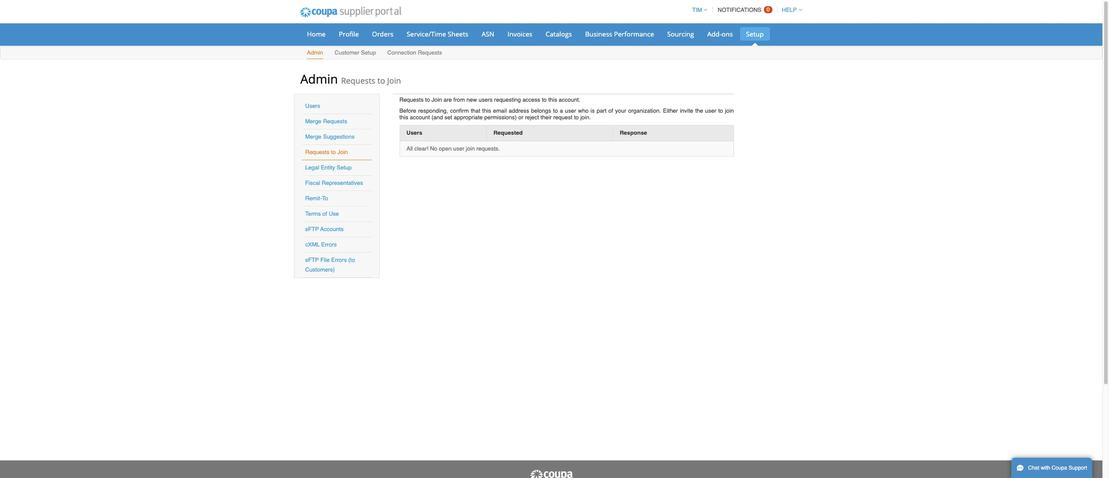 Task type: vqa. For each thing, say whether or not it's contained in the screenshot.
ASN link
yes



Task type: describe. For each thing, give the bounding box(es) containing it.
sftp accounts link
[[305, 226, 344, 232]]

is
[[591, 107, 595, 114]]

add-
[[708, 30, 722, 38]]

0 vertical spatial errors
[[321, 241, 337, 248]]

join for requests to join
[[337, 149, 348, 155]]

notifications 0
[[718, 6, 770, 13]]

are
[[444, 96, 452, 103]]

merge for merge requests
[[305, 118, 322, 125]]

tim
[[693, 7, 702, 13]]

0 horizontal spatial this
[[400, 114, 408, 121]]

invoices
[[508, 30, 533, 38]]

navigation containing notifications 0
[[689, 1, 802, 18]]

account
[[410, 114, 430, 121]]

support
[[1069, 465, 1088, 471]]

merge requests
[[305, 118, 347, 125]]

tim link
[[689, 7, 708, 13]]

terms of use
[[305, 210, 339, 217]]

requests.
[[477, 145, 500, 152]]

cxml
[[305, 241, 320, 248]]

catalogs link
[[540, 27, 578, 41]]

file
[[321, 257, 330, 263]]

asn
[[482, 30, 495, 38]]

sftp file errors (to customers)
[[305, 257, 355, 273]]

help link
[[778, 7, 802, 13]]

belongs
[[531, 107, 551, 114]]

sftp accounts
[[305, 226, 344, 232]]

remit-to link
[[305, 195, 328, 202]]

of inside requests to join are from new users requesting access to this account. before responding, confirm that this email address belongs to a user who is part of your organization. either invite the user to join this account (and set appropriate permissions) or reject their request to join.
[[609, 107, 614, 114]]

their
[[541, 114, 552, 121]]

add-ons
[[708, 30, 733, 38]]

sheets
[[448, 30, 469, 38]]

customer setup link
[[334, 48, 377, 59]]

setup link
[[741, 27, 770, 41]]

customer setup
[[335, 49, 376, 56]]

or
[[519, 114, 524, 121]]

address
[[509, 107, 529, 114]]

join inside admin requests to join
[[387, 75, 401, 86]]

coupa
[[1052, 465, 1068, 471]]

a
[[560, 107, 563, 114]]

requesting
[[494, 96, 521, 103]]

representatives
[[322, 180, 363, 186]]

business performance
[[585, 30, 654, 38]]

remit-
[[305, 195, 322, 202]]

chat with coupa support button
[[1012, 458, 1093, 478]]

2 horizontal spatial user
[[705, 107, 717, 114]]

request
[[554, 114, 573, 121]]

home
[[307, 30, 326, 38]]

(to
[[349, 257, 355, 263]]

entity
[[321, 164, 335, 171]]

new
[[467, 96, 477, 103]]

accounts
[[320, 226, 344, 232]]

reject
[[525, 114, 539, 121]]

all clear! no open user join requests.
[[407, 145, 500, 152]]

users link
[[305, 103, 320, 109]]

performance
[[614, 30, 654, 38]]

requests for merge
[[323, 118, 347, 125]]

1 horizontal spatial user
[[565, 107, 576, 114]]

sftp file errors (to customers) link
[[305, 257, 355, 273]]

either
[[663, 107, 678, 114]]

errors inside sftp file errors (to customers)
[[331, 257, 347, 263]]

help
[[782, 7, 797, 13]]

part
[[597, 107, 607, 114]]

all
[[407, 145, 413, 152]]

merge requests link
[[305, 118, 347, 125]]

1 vertical spatial coupa supplier portal image
[[529, 469, 574, 478]]

cxml errors
[[305, 241, 337, 248]]

orders
[[372, 30, 394, 38]]

sourcing
[[668, 30, 694, 38]]

profile
[[339, 30, 359, 38]]

requests for admin
[[341, 75, 375, 86]]

sourcing link
[[662, 27, 700, 41]]

admin requests to join
[[301, 70, 401, 87]]

confirm
[[450, 107, 469, 114]]

2 horizontal spatial this
[[548, 96, 557, 103]]

legal entity setup link
[[305, 164, 352, 171]]

0 horizontal spatial join
[[466, 145, 475, 152]]

service/time sheets link
[[401, 27, 474, 41]]

your
[[615, 107, 627, 114]]

clear!
[[415, 145, 429, 152]]

connection
[[388, 49, 416, 56]]

the
[[696, 107, 704, 114]]

requests up legal
[[305, 149, 330, 155]]

terms of use link
[[305, 210, 339, 217]]

permissions)
[[485, 114, 517, 121]]

account.
[[559, 96, 581, 103]]



Task type: locate. For each thing, give the bounding box(es) containing it.
join for requests to join are from new users requesting access to this account. before responding, confirm that this email address belongs to a user who is part of your organization. either invite the user to join this account (and set appropriate permissions) or reject their request to join.
[[432, 96, 442, 103]]

(and
[[432, 114, 443, 121]]

admin down "home" link
[[307, 49, 323, 56]]

sftp up cxml
[[305, 226, 319, 232]]

service/time
[[407, 30, 446, 38]]

users up merge requests link
[[305, 103, 320, 109]]

0 vertical spatial join
[[387, 75, 401, 86]]

0 horizontal spatial users
[[305, 103, 320, 109]]

setup inside 'link'
[[361, 49, 376, 56]]

no
[[430, 145, 437, 152]]

appropriate
[[454, 114, 483, 121]]

orders link
[[366, 27, 399, 41]]

fiscal representatives
[[305, 180, 363, 186]]

0 vertical spatial setup
[[746, 30, 764, 38]]

with
[[1041, 465, 1051, 471]]

who
[[578, 107, 589, 114]]

requests inside admin requests to join
[[341, 75, 375, 86]]

terms
[[305, 210, 321, 217]]

admin for admin requests to join
[[301, 70, 338, 87]]

user right the open
[[453, 145, 465, 152]]

navigation
[[689, 1, 802, 18]]

0 vertical spatial users
[[305, 103, 320, 109]]

join
[[725, 107, 734, 114], [466, 145, 475, 152]]

set
[[445, 114, 452, 121]]

join down connection
[[387, 75, 401, 86]]

join inside requests to join are from new users requesting access to this account. before responding, confirm that this email address belongs to a user who is part of your organization. either invite the user to join this account (and set appropriate permissions) or reject their request to join.
[[432, 96, 442, 103]]

connection requests link
[[387, 48, 443, 59]]

1 horizontal spatial setup
[[361, 49, 376, 56]]

0 horizontal spatial setup
[[337, 164, 352, 171]]

sftp
[[305, 226, 319, 232], [305, 257, 319, 263]]

admin link
[[307, 48, 324, 59]]

profile link
[[333, 27, 365, 41]]

customers)
[[305, 266, 335, 273]]

0 vertical spatial sftp
[[305, 226, 319, 232]]

0 horizontal spatial user
[[453, 145, 465, 152]]

merge suggestions
[[305, 133, 355, 140]]

to
[[378, 75, 385, 86], [425, 96, 430, 103], [542, 96, 547, 103], [553, 107, 558, 114], [719, 107, 723, 114], [574, 114, 579, 121], [331, 149, 336, 155]]

1 horizontal spatial of
[[609, 107, 614, 114]]

merge for merge suggestions
[[305, 133, 322, 140]]

1 vertical spatial sftp
[[305, 257, 319, 263]]

requests inside requests to join are from new users requesting access to this account. before responding, confirm that this email address belongs to a user who is part of your organization. either invite the user to join this account (and set appropriate permissions) or reject their request to join.
[[400, 96, 424, 103]]

requests to join
[[305, 149, 348, 155]]

users down account
[[407, 129, 423, 136]]

requests for connection
[[418, 49, 442, 56]]

of left use
[[323, 210, 327, 217]]

join.
[[581, 114, 591, 121]]

open
[[439, 145, 452, 152]]

2 merge from the top
[[305, 133, 322, 140]]

organization.
[[629, 107, 661, 114]]

0 vertical spatial merge
[[305, 118, 322, 125]]

0 horizontal spatial coupa supplier portal image
[[294, 1, 407, 23]]

admin for admin
[[307, 49, 323, 56]]

sftp up 'customers)'
[[305, 257, 319, 263]]

from
[[454, 96, 465, 103]]

sftp for sftp accounts
[[305, 226, 319, 232]]

requests down service/time
[[418, 49, 442, 56]]

this
[[548, 96, 557, 103], [483, 107, 491, 114], [400, 114, 408, 121]]

add-ons link
[[702, 27, 739, 41]]

fiscal representatives link
[[305, 180, 363, 186]]

setup down the notifications 0
[[746, 30, 764, 38]]

1 vertical spatial join
[[432, 96, 442, 103]]

requests up 'before'
[[400, 96, 424, 103]]

responding,
[[418, 107, 448, 114]]

2 vertical spatial setup
[[337, 164, 352, 171]]

1 horizontal spatial coupa supplier portal image
[[529, 469, 574, 478]]

business
[[585, 30, 613, 38]]

catalogs
[[546, 30, 572, 38]]

sftp inside sftp file errors (to customers)
[[305, 257, 319, 263]]

join right the at top
[[725, 107, 734, 114]]

1 horizontal spatial join
[[387, 75, 401, 86]]

remit-to
[[305, 195, 328, 202]]

1 merge from the top
[[305, 118, 322, 125]]

this down users
[[483, 107, 491, 114]]

chat with coupa support
[[1029, 465, 1088, 471]]

1 vertical spatial errors
[[331, 257, 347, 263]]

of right part
[[609, 107, 614, 114]]

to
[[322, 195, 328, 202]]

2 vertical spatial join
[[337, 149, 348, 155]]

users
[[479, 96, 493, 103]]

1 horizontal spatial this
[[483, 107, 491, 114]]

of
[[609, 107, 614, 114], [323, 210, 327, 217]]

1 vertical spatial admin
[[301, 70, 338, 87]]

1 vertical spatial users
[[407, 129, 423, 136]]

asn link
[[476, 27, 500, 41]]

this left account
[[400, 114, 408, 121]]

join inside requests to join are from new users requesting access to this account. before responding, confirm that this email address belongs to a user who is part of your organization. either invite the user to join this account (and set appropriate permissions) or reject their request to join.
[[725, 107, 734, 114]]

1 vertical spatial join
[[466, 145, 475, 152]]

invite
[[680, 107, 694, 114]]

2 horizontal spatial join
[[432, 96, 442, 103]]

0 horizontal spatial join
[[337, 149, 348, 155]]

customer
[[335, 49, 360, 56]]

use
[[329, 210, 339, 217]]

errors left (to
[[331, 257, 347, 263]]

setup right the customer
[[361, 49, 376, 56]]

merge down merge requests
[[305, 133, 322, 140]]

0 vertical spatial join
[[725, 107, 734, 114]]

users
[[305, 103, 320, 109], [407, 129, 423, 136]]

business performance link
[[580, 27, 660, 41]]

admin down admin link
[[301, 70, 338, 87]]

join down suggestions
[[337, 149, 348, 155]]

suggestions
[[323, 133, 355, 140]]

2 horizontal spatial setup
[[746, 30, 764, 38]]

chat
[[1029, 465, 1040, 471]]

email
[[493, 107, 507, 114]]

1 vertical spatial of
[[323, 210, 327, 217]]

0
[[767, 6, 770, 13]]

setup up representatives
[[337, 164, 352, 171]]

user
[[565, 107, 576, 114], [705, 107, 717, 114], [453, 145, 465, 152]]

1 horizontal spatial join
[[725, 107, 734, 114]]

user right the at top
[[705, 107, 717, 114]]

2 sftp from the top
[[305, 257, 319, 263]]

0 horizontal spatial of
[[323, 210, 327, 217]]

errors down accounts
[[321, 241, 337, 248]]

1 sftp from the top
[[305, 226, 319, 232]]

0 vertical spatial coupa supplier portal image
[[294, 1, 407, 23]]

coupa supplier portal image
[[294, 1, 407, 23], [529, 469, 574, 478]]

connection requests
[[388, 49, 442, 56]]

legal
[[305, 164, 319, 171]]

0 vertical spatial admin
[[307, 49, 323, 56]]

requests to join link
[[305, 149, 348, 155]]

notifications
[[718, 7, 762, 13]]

1 vertical spatial merge
[[305, 133, 322, 140]]

requests
[[418, 49, 442, 56], [341, 75, 375, 86], [400, 96, 424, 103], [323, 118, 347, 125], [305, 149, 330, 155]]

0 vertical spatial of
[[609, 107, 614, 114]]

service/time sheets
[[407, 30, 469, 38]]

to inside admin requests to join
[[378, 75, 385, 86]]

requested
[[494, 129, 523, 136]]

before
[[400, 107, 416, 114]]

legal entity setup
[[305, 164, 352, 171]]

errors
[[321, 241, 337, 248], [331, 257, 347, 263]]

invoices link
[[502, 27, 538, 41]]

merge down users link
[[305, 118, 322, 125]]

requests down customer setup 'link'
[[341, 75, 375, 86]]

access
[[523, 96, 541, 103]]

user right 'a'
[[565, 107, 576, 114]]

join left are at left
[[432, 96, 442, 103]]

setup
[[746, 30, 764, 38], [361, 49, 376, 56], [337, 164, 352, 171]]

requests up suggestions
[[323, 118, 347, 125]]

home link
[[301, 27, 332, 41]]

1 horizontal spatial users
[[407, 129, 423, 136]]

join left the requests.
[[466, 145, 475, 152]]

1 vertical spatial setup
[[361, 49, 376, 56]]

sftp for sftp file errors (to customers)
[[305, 257, 319, 263]]

this up the 'belongs'
[[548, 96, 557, 103]]

requests to join are from new users requesting access to this account. before responding, confirm that this email address belongs to a user who is part of your organization. either invite the user to join this account (and set appropriate permissions) or reject their request to join.
[[400, 96, 734, 121]]



